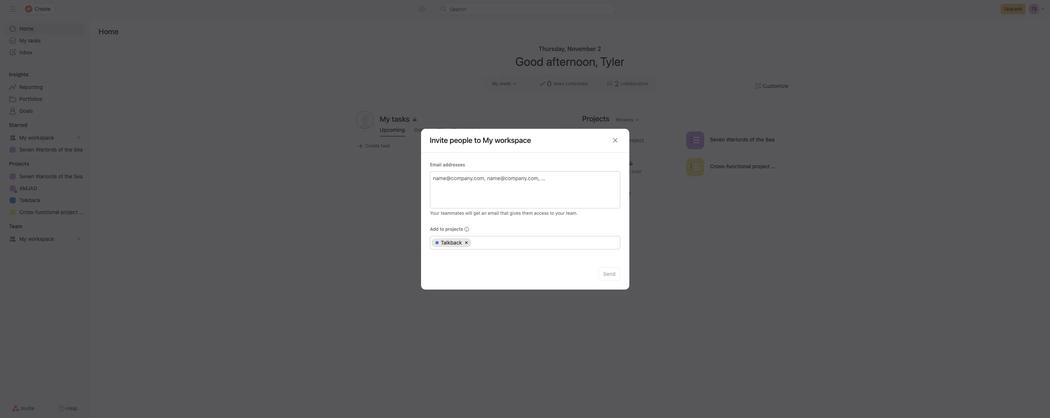 Task type: describe. For each thing, give the bounding box(es) containing it.
invite people to my workspace
[[430, 136, 531, 144]]

home link
[[4, 23, 85, 35]]

portfolios
[[19, 96, 42, 102]]

task for create
[[381, 143, 390, 149]]

0 vertical spatial seven warlords of the sea
[[710, 136, 775, 142]]

email
[[430, 162, 442, 167]]

tasks completed
[[554, 81, 588, 86]]

cross-functional project plan link for 1 task due soon link
[[684, 156, 785, 179]]

talkback row
[[432, 238, 619, 249]]

my tasks link
[[4, 35, 85, 47]]

invite for invite people to my workspace
[[430, 136, 448, 144]]

1 horizontal spatial home
[[99, 27, 119, 36]]

create project link
[[583, 129, 684, 153]]

seven warlords of the sea for seven warlords of the sea link inside 'projects' element
[[19, 173, 83, 179]]

warlords for seven warlords of the sea link inside 'projects' element
[[35, 173, 57, 179]]

upgrade
[[1005, 6, 1023, 12]]

email addresses
[[430, 162, 465, 167]]

insights element
[[0, 68, 89, 118]]

more information image
[[465, 227, 469, 231]]

amjad link
[[4, 182, 85, 194]]

2 inside thursday, november 2 good afternoon, tyler
[[598, 45, 601, 52]]

0
[[548, 79, 552, 88]]

tasks inside the global element
[[28, 37, 41, 44]]

0 vertical spatial project
[[753, 163, 770, 169]]

people
[[450, 136, 473, 144]]

0 vertical spatial to
[[475, 136, 481, 144]]

home inside the global element
[[19, 25, 34, 32]]

1 task due soon link
[[583, 156, 684, 179]]

warlords for seven warlords of the sea link within starred "element"
[[35, 146, 57, 153]]

customize button
[[751, 79, 794, 93]]

(5)
[[436, 127, 444, 133]]

inbox
[[19, 49, 32, 55]]

invite for invite
[[21, 405, 34, 411]]

overdue (5) button
[[414, 127, 444, 137]]

seven warlords of the sea link inside starred "element"
[[4, 144, 85, 156]]

portfolios link
[[4, 93, 85, 105]]

talkback inside cell
[[441, 239, 462, 245]]

my workspace inside starred "element"
[[19, 134, 54, 141]]

my workspace inside the teams "element"
[[19, 236, 54, 242]]

0 vertical spatial the
[[757, 136, 765, 142]]

your teammates will get an email that gives them access to your team.
[[430, 210, 578, 216]]

task for 1
[[613, 169, 622, 174]]

customize
[[763, 83, 789, 89]]

cross- inside 'projects' element
[[19, 209, 36, 215]]

seven for seven warlords of the sea link within starred "element"
[[19, 146, 34, 153]]

list image
[[691, 162, 700, 171]]

talkback cell
[[432, 238, 471, 247]]

1 task due soon
[[609, 169, 642, 174]]

team.
[[566, 210, 578, 216]]

that
[[500, 210, 509, 216]]

1 horizontal spatial 2
[[615, 79, 620, 88]]

add profile photo image
[[356, 111, 374, 129]]

november
[[568, 45, 596, 52]]

sea inside starred "element"
[[74, 146, 83, 153]]

your
[[430, 210, 440, 216]]

2 horizontal spatial to
[[550, 210, 554, 216]]

my tasks
[[380, 115, 410, 123]]

upcoming button
[[380, 127, 405, 137]]

0 horizontal spatial project
[[61, 209, 78, 215]]

addresses
[[443, 162, 465, 167]]

my for the teams "element"
[[19, 236, 27, 242]]

0 vertical spatial seven
[[710, 136, 725, 142]]

add to projects
[[430, 226, 463, 232]]

projects button
[[0, 160, 29, 168]]

projects
[[446, 226, 463, 232]]

goals link
[[4, 105, 85, 117]]

afternoon,
[[547, 54, 598, 68]]

workspace inside starred "element"
[[28, 134, 54, 141]]

completed
[[566, 81, 588, 86]]

team button
[[0, 223, 22, 230]]

starred element
[[0, 118, 89, 157]]

cross-functional project plan inside 'projects' element
[[19, 209, 89, 215]]

1 horizontal spatial functional
[[727, 163, 752, 169]]

will
[[465, 210, 472, 216]]

1
[[609, 169, 611, 174]]

them
[[522, 210, 533, 216]]

create task
[[366, 143, 390, 149]]

upcoming
[[380, 127, 405, 133]]

tyler
[[601, 54, 625, 68]]

create project
[[609, 137, 645, 143]]

good
[[516, 54, 544, 68]]

add
[[430, 226, 439, 232]]

my workspace
[[483, 136, 531, 144]]

create task button
[[356, 141, 392, 151]]

starred button
[[0, 121, 27, 129]]

my for the global element
[[19, 37, 27, 44]]

2 horizontal spatial talkback
[[609, 190, 631, 196]]

0 vertical spatial sea
[[766, 136, 775, 142]]



Task type: locate. For each thing, give the bounding box(es) containing it.
1 horizontal spatial cross-
[[710, 163, 727, 169]]

1 horizontal spatial tasks
[[554, 81, 565, 86]]

talkback link down soon
[[583, 182, 684, 206]]

functional inside 'projects' element
[[35, 209, 59, 215]]

completed
[[453, 127, 480, 133]]

my workspace link down team at bottom left
[[4, 233, 85, 245]]

invite inside 'dialog'
[[430, 136, 448, 144]]

teammates
[[441, 210, 464, 216]]

my inside the global element
[[19, 37, 27, 44]]

of inside 'projects' element
[[58, 173, 63, 179]]

1 horizontal spatial talkback link
[[583, 182, 684, 206]]

cross- up team at bottom left
[[19, 209, 36, 215]]

0 horizontal spatial cross-functional project plan link
[[4, 206, 89, 218]]

workspace inside the teams "element"
[[28, 236, 54, 242]]

0 vertical spatial tasks
[[28, 37, 41, 44]]

0 horizontal spatial functional
[[35, 209, 59, 215]]

inbox link
[[4, 47, 85, 58]]

1 vertical spatial plan
[[79, 209, 89, 215]]

talkback
[[609, 190, 631, 196], [19, 197, 41, 203], [441, 239, 462, 245]]

collaborators
[[621, 81, 649, 86]]

2 my workspace from the top
[[19, 236, 54, 242]]

functional
[[727, 163, 752, 169], [35, 209, 59, 215]]

2 vertical spatial to
[[440, 226, 444, 232]]

0 horizontal spatial home
[[19, 25, 34, 32]]

talkback down 1 task due soon
[[609, 190, 631, 196]]

list image
[[691, 136, 700, 145]]

2 vertical spatial seven
[[19, 173, 34, 179]]

my workspace down team at bottom left
[[19, 236, 54, 242]]

0 horizontal spatial tasks
[[28, 37, 41, 44]]

send
[[604, 270, 616, 277]]

seven inside starred "element"
[[19, 146, 34, 153]]

1 vertical spatial projects
[[9, 160, 29, 167]]

my workspace down starred
[[19, 134, 54, 141]]

0 horizontal spatial talkback link
[[4, 194, 85, 206]]

invite people to my workspace dialog
[[421, 129, 630, 289]]

the inside 'projects' element
[[65, 173, 72, 179]]

0 vertical spatial cross-
[[710, 163, 727, 169]]

0 vertical spatial warlords
[[727, 136, 749, 142]]

1 vertical spatial functional
[[35, 209, 59, 215]]

seven up projects dropdown button
[[19, 146, 34, 153]]

thursday,
[[539, 45, 566, 52]]

cross- right list image
[[710, 163, 727, 169]]

seven warlords of the sea link inside 'projects' element
[[4, 170, 85, 182]]

thursday, november 2 good afternoon, tyler
[[516, 45, 625, 68]]

home
[[19, 25, 34, 32], [99, 27, 119, 36]]

1 horizontal spatial plan
[[772, 163, 782, 169]]

talkback down the amjad
[[19, 197, 41, 203]]

2 vertical spatial of
[[58, 173, 63, 179]]

0 vertical spatial workspace
[[28, 134, 54, 141]]

1 vertical spatial the
[[65, 146, 72, 153]]

1 vertical spatial task
[[613, 169, 622, 174]]

seven warlords of the sea for seven warlords of the sea link within starred "element"
[[19, 146, 83, 153]]

1 vertical spatial cross-functional project plan
[[19, 209, 89, 215]]

to down completed
[[475, 136, 481, 144]]

1 vertical spatial tasks
[[554, 81, 565, 86]]

task inside button
[[381, 143, 390, 149]]

0 vertical spatial my workspace
[[19, 134, 54, 141]]

my workspace
[[19, 134, 54, 141], [19, 236, 54, 242]]

0 vertical spatial projects
[[583, 114, 610, 123]]

of
[[750, 136, 755, 142], [58, 146, 63, 153], [58, 173, 63, 179]]

amjad
[[19, 185, 37, 191]]

projects element
[[0, 157, 89, 220]]

cross-functional project plan
[[710, 163, 782, 169], [19, 209, 89, 215]]

to
[[475, 136, 481, 144], [550, 210, 554, 216], [440, 226, 444, 232]]

2 vertical spatial talkback
[[441, 239, 462, 245]]

goals
[[19, 108, 33, 114]]

1 vertical spatial project
[[61, 209, 78, 215]]

task
[[381, 143, 390, 149], [613, 169, 622, 174]]

insights
[[9, 71, 28, 77]]

cross-functional project plan link inside 'projects' element
[[4, 206, 89, 218]]

3 my from the top
[[19, 236, 27, 242]]

1 vertical spatial my workspace link
[[4, 233, 85, 245]]

0 vertical spatial 2
[[598, 45, 601, 52]]

my workspace link inside the teams "element"
[[4, 233, 85, 245]]

1 vertical spatial invite
[[21, 405, 34, 411]]

reporting
[[19, 84, 43, 90]]

talkback link
[[583, 182, 684, 206], [4, 194, 85, 206]]

team
[[9, 223, 22, 229]]

the
[[757, 136, 765, 142], [65, 146, 72, 153], [65, 173, 72, 179]]

invite button
[[7, 402, 39, 415]]

2 vertical spatial the
[[65, 173, 72, 179]]

teams element
[[0, 220, 89, 246]]

0 vertical spatial talkback
[[609, 190, 631, 196]]

2 left the collaborators
[[615, 79, 620, 88]]

due
[[623, 169, 631, 174]]

0 vertical spatial plan
[[772, 163, 782, 169]]

0 horizontal spatial projects
[[9, 160, 29, 167]]

2 right november at the right of page
[[598, 45, 601, 52]]

cross-functional project plan link
[[684, 156, 785, 179], [4, 206, 89, 218]]

talkback down projects
[[441, 239, 462, 245]]

gives
[[510, 210, 521, 216]]

tasks right 0
[[554, 81, 565, 86]]

the inside starred "element"
[[65, 146, 72, 153]]

0 horizontal spatial task
[[381, 143, 390, 149]]

1 vertical spatial cross-
[[19, 209, 36, 215]]

my workspace link inside starred "element"
[[4, 132, 85, 144]]

seven right list icon on the top
[[710, 136, 725, 142]]

projects
[[583, 114, 610, 123], [9, 160, 29, 167]]

seven warlords of the sea inside starred "element"
[[19, 146, 83, 153]]

1 horizontal spatial cross-functional project plan link
[[684, 156, 785, 179]]

1 vertical spatial my
[[19, 134, 27, 141]]

your
[[556, 210, 565, 216]]

invite
[[430, 136, 448, 144], [21, 405, 34, 411]]

seven up the amjad
[[19, 173, 34, 179]]

completed button
[[453, 127, 480, 137]]

plan
[[772, 163, 782, 169], [79, 209, 89, 215]]

task right 1
[[613, 169, 622, 174]]

talkback link down the amjad
[[4, 194, 85, 206]]

my workspace link down goals link
[[4, 132, 85, 144]]

task right create
[[381, 143, 390, 149]]

1 horizontal spatial talkback
[[441, 239, 462, 245]]

0 horizontal spatial talkback
[[19, 197, 41, 203]]

to right 'add'
[[440, 226, 444, 232]]

1 vertical spatial seven warlords of the sea
[[19, 146, 83, 153]]

0 vertical spatial invite
[[430, 136, 448, 144]]

my up inbox
[[19, 37, 27, 44]]

2 my from the top
[[19, 134, 27, 141]]

1 horizontal spatial project
[[753, 163, 770, 169]]

1 workspace from the top
[[28, 134, 54, 141]]

my tasks link
[[380, 114, 558, 124]]

close this dialog image
[[613, 137, 618, 143]]

reporting link
[[4, 81, 85, 93]]

1 vertical spatial seven
[[19, 146, 34, 153]]

2
[[598, 45, 601, 52], [615, 79, 620, 88]]

0 vertical spatial cross-functional project plan link
[[684, 156, 785, 179]]

create
[[366, 143, 380, 149]]

plan inside 'projects' element
[[79, 209, 89, 215]]

1 my workspace link from the top
[[4, 132, 85, 144]]

invite inside button
[[21, 405, 34, 411]]

1 horizontal spatial to
[[475, 136, 481, 144]]

2 vertical spatial seven warlords of the sea
[[19, 173, 83, 179]]

0 horizontal spatial cross-functional project plan
[[19, 209, 89, 215]]

projects inside dropdown button
[[9, 160, 29, 167]]

1 vertical spatial 2
[[615, 79, 620, 88]]

hide sidebar image
[[10, 6, 16, 12]]

1 vertical spatial of
[[58, 146, 63, 153]]

1 vertical spatial workspace
[[28, 236, 54, 242]]

sea inside 'projects' element
[[74, 173, 83, 179]]

0 vertical spatial cross-functional project plan
[[710, 163, 782, 169]]

an
[[482, 210, 487, 216]]

seven inside 'projects' element
[[19, 173, 34, 179]]

soon
[[632, 169, 642, 174]]

0 horizontal spatial invite
[[21, 405, 34, 411]]

my tasks
[[19, 37, 41, 44]]

cross-
[[710, 163, 727, 169], [19, 209, 36, 215]]

global element
[[0, 18, 89, 63]]

get
[[474, 210, 480, 216]]

0 vertical spatial task
[[381, 143, 390, 149]]

of inside starred "element"
[[58, 146, 63, 153]]

warlords inside 'projects' element
[[35, 173, 57, 179]]

my down team at bottom left
[[19, 236, 27, 242]]

1 vertical spatial sea
[[74, 146, 83, 153]]

tasks up inbox
[[28, 37, 41, 44]]

tasks
[[28, 37, 41, 44], [554, 81, 565, 86]]

seven warlords of the sea link
[[684, 129, 785, 153], [4, 144, 85, 156], [4, 170, 85, 182]]

2 vertical spatial my
[[19, 236, 27, 242]]

Email addresses text field
[[433, 173, 551, 182]]

1 vertical spatial cross-functional project plan link
[[4, 206, 89, 218]]

insights button
[[0, 71, 28, 78]]

1 horizontal spatial task
[[613, 169, 622, 174]]

1 vertical spatial my workspace
[[19, 236, 54, 242]]

1 vertical spatial warlords
[[35, 146, 57, 153]]

cross-functional project plan link for leftmost talkback link
[[4, 206, 89, 218]]

0 horizontal spatial to
[[440, 226, 444, 232]]

2 vertical spatial sea
[[74, 173, 83, 179]]

my inside starred "element"
[[19, 134, 27, 141]]

1 vertical spatial talkback
[[19, 197, 41, 203]]

2 workspace from the top
[[28, 236, 54, 242]]

send button
[[599, 267, 621, 280]]

0 vertical spatial functional
[[727, 163, 752, 169]]

seven warlords of the sea
[[710, 136, 775, 142], [19, 146, 83, 153], [19, 173, 83, 179]]

to left your
[[550, 210, 554, 216]]

1 horizontal spatial invite
[[430, 136, 448, 144]]

1 horizontal spatial cross-functional project plan
[[710, 163, 782, 169]]

my inside the teams "element"
[[19, 236, 27, 242]]

my
[[19, 37, 27, 44], [19, 134, 27, 141], [19, 236, 27, 242]]

starred
[[9, 122, 27, 128]]

overdue
[[414, 127, 435, 133]]

email
[[488, 210, 499, 216]]

2 my workspace link from the top
[[4, 233, 85, 245]]

seven warlords of the sea inside 'projects' element
[[19, 173, 83, 179]]

1 my workspace from the top
[[19, 134, 54, 141]]

talkback inside 'projects' element
[[19, 197, 41, 203]]

2 vertical spatial warlords
[[35, 173, 57, 179]]

0 horizontal spatial 2
[[598, 45, 601, 52]]

0 vertical spatial of
[[750, 136, 755, 142]]

access
[[534, 210, 549, 216]]

project
[[753, 163, 770, 169], [61, 209, 78, 215]]

warlords inside starred "element"
[[35, 146, 57, 153]]

my workspace link
[[4, 132, 85, 144], [4, 233, 85, 245]]

0 vertical spatial my workspace link
[[4, 132, 85, 144]]

0 horizontal spatial plan
[[79, 209, 89, 215]]

overdue (5)
[[414, 127, 444, 133]]

seven
[[710, 136, 725, 142], [19, 146, 34, 153], [19, 173, 34, 179]]

seven for seven warlords of the sea link inside 'projects' element
[[19, 173, 34, 179]]

1 horizontal spatial projects
[[583, 114, 610, 123]]

upgrade button
[[1001, 4, 1026, 14]]

0 vertical spatial my
[[19, 37, 27, 44]]

1 my from the top
[[19, 37, 27, 44]]

1 vertical spatial to
[[550, 210, 554, 216]]

workspace
[[28, 134, 54, 141], [28, 236, 54, 242]]

warlords
[[727, 136, 749, 142], [35, 146, 57, 153], [35, 173, 57, 179]]

my down starred
[[19, 134, 27, 141]]

0 horizontal spatial cross-
[[19, 209, 36, 215]]



Task type: vqa. For each thing, say whether or not it's contained in the screenshot.
Invite associated with Invite
yes



